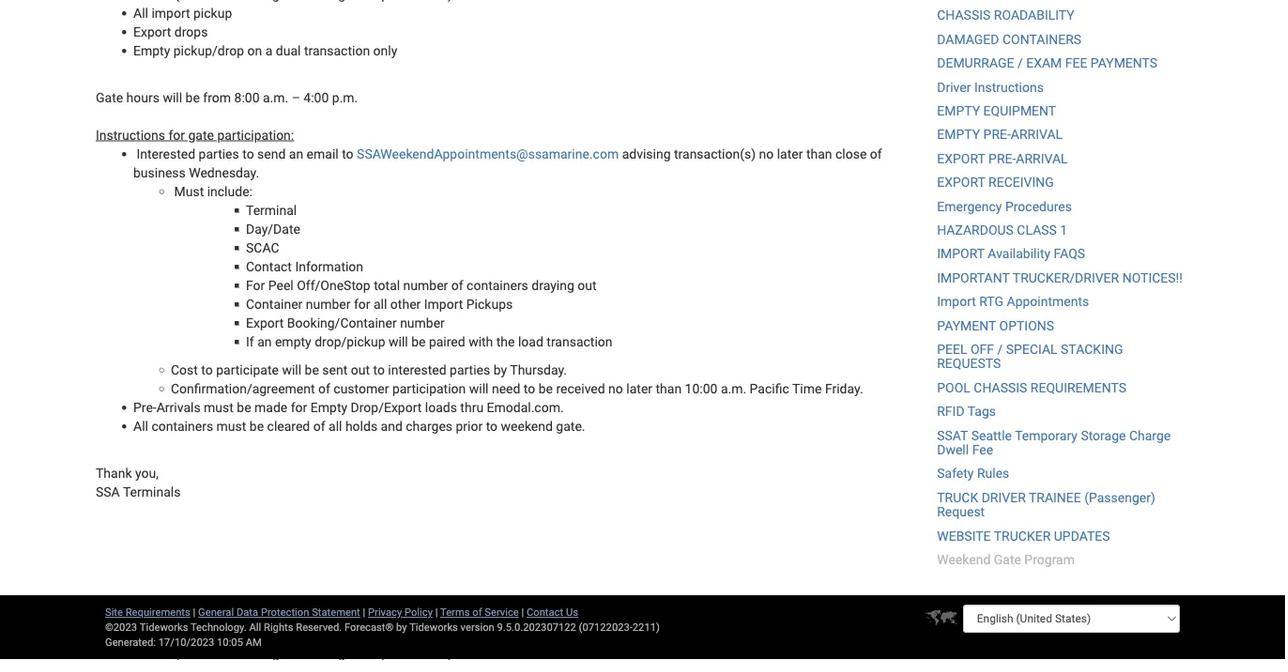 Task type: locate. For each thing, give the bounding box(es) containing it.
0 vertical spatial for
[[169, 127, 185, 143]]

0 horizontal spatial an
[[257, 334, 272, 349]]

1 horizontal spatial for
[[291, 400, 307, 415]]

export down container
[[246, 315, 284, 331]]

transaction inside advising transaction(s) no later than close of business wednesday. must include: terminal day/date scac contact information for peel off/onestop total number of containers draying out container number for all other import pickups export booking/container number if an empty drop/pickup will be paired with the load transaction
[[547, 334, 613, 349]]

containers up 'pickups'
[[467, 277, 529, 293]]

day/date
[[246, 221, 300, 237]]

of down sent
[[318, 381, 330, 396]]

out up customer
[[351, 362, 370, 377]]

emodal.com.
[[487, 400, 564, 415]]

0 vertical spatial parties
[[199, 146, 239, 162]]

later left close
[[777, 146, 803, 162]]

0 horizontal spatial /
[[998, 342, 1003, 357]]

be down confirmation/agreement
[[237, 400, 251, 415]]

0 vertical spatial by
[[494, 362, 507, 377]]

1 vertical spatial later
[[627, 381, 653, 396]]

will
[[163, 90, 182, 105], [389, 334, 408, 349], [282, 362, 302, 377], [469, 381, 489, 396]]

1 horizontal spatial later
[[777, 146, 803, 162]]

forecast®
[[345, 621, 394, 634]]

1 vertical spatial out
[[351, 362, 370, 377]]

1 vertical spatial for
[[354, 296, 370, 312]]

business
[[133, 165, 186, 180]]

1 horizontal spatial export
[[246, 315, 284, 331]]

a.m. inside 'cost to participate will be sent out to interested parties by thursday. confirmation/agreement of customer participation will need to be received no later than 10:00 a.m. pacific time friday. pre-arrivals must be made for empty drop/export loads thru emodal.com. all containers must be cleared of all holds and charges prior to weekend gate.'
[[721, 381, 747, 396]]

will right hours
[[163, 90, 182, 105]]

1 vertical spatial chassis
[[974, 380, 1028, 395]]

export inside advising transaction(s) no later than close of business wednesday. must include: terminal day/date scac contact information for peel off/onestop total number of containers draying out container number for all other import pickups export booking/container number if an empty drop/pickup will be paired with the load transaction
[[246, 315, 284, 331]]

than left close
[[807, 146, 832, 162]]

0 vertical spatial contact
[[246, 259, 292, 274]]

contact inside site requirements | general data protection statement | privacy policy | terms of service | contact us ©2023 tideworks technology. all rights reserved. forecast® by tideworks version 9.5.0.202307122 (07122023-2211) generated: 17/10/2023 10:05 am
[[527, 606, 564, 618]]

gate hours will be from 8:00 a.m. – 4:00 p.m.
[[96, 90, 358, 105]]

will down empty
[[282, 362, 302, 377]]

1 horizontal spatial out
[[578, 277, 597, 293]]

empty
[[937, 103, 980, 119], [937, 127, 980, 142]]

number up other
[[403, 277, 448, 293]]

0 vertical spatial instructions
[[975, 79, 1044, 95]]

parties down with
[[450, 362, 490, 377]]

1 horizontal spatial an
[[289, 146, 303, 162]]

prior
[[456, 418, 483, 434]]

0 vertical spatial than
[[807, 146, 832, 162]]

no right received
[[609, 381, 623, 396]]

contact down scac
[[246, 259, 292, 274]]

all import pickup export drops empty pickup/drop on a dual transaction only
[[133, 5, 398, 58]]

all
[[133, 5, 148, 21], [133, 418, 148, 434], [249, 621, 261, 634]]

by inside site requirements | general data protection statement | privacy policy | terms of service | contact us ©2023 tideworks technology. all rights reserved. forecast® by tideworks version 9.5.0.202307122 (07122023-2211) generated: 17/10/2023 10:05 am
[[396, 621, 407, 634]]

0 horizontal spatial by
[[396, 621, 407, 634]]

1 horizontal spatial import
[[937, 294, 976, 309]]

0 vertical spatial gate
[[96, 90, 123, 105]]

containers down arrivals
[[152, 418, 213, 434]]

by down privacy policy link
[[396, 621, 407, 634]]

arrival down equipment
[[1011, 127, 1063, 142]]

an
[[289, 146, 303, 162], [257, 334, 272, 349]]

interested
[[137, 146, 195, 162]]

parties inside 'cost to participate will be sent out to interested parties by thursday. confirmation/agreement of customer participation will need to be received no later than 10:00 a.m. pacific time friday. pre-arrivals must be made for empty drop/export loads thru emodal.com. all containers must be cleared of all holds and charges prior to weekend gate.'
[[450, 362, 490, 377]]

by up need
[[494, 362, 507, 377]]

2 horizontal spatial for
[[354, 296, 370, 312]]

| left general
[[193, 606, 196, 618]]

0 horizontal spatial import
[[424, 296, 463, 312]]

total
[[374, 277, 400, 293]]

empty inside all import pickup export drops empty pickup/drop on a dual transaction only
[[133, 43, 170, 58]]

0 vertical spatial containers
[[467, 277, 529, 293]]

driver
[[982, 490, 1026, 505]]

parties
[[199, 146, 239, 162], [450, 362, 490, 377]]

seattle
[[972, 428, 1012, 443]]

–
[[292, 90, 300, 105]]

empty down driver
[[937, 103, 980, 119]]

transaction
[[304, 43, 370, 58], [547, 334, 613, 349]]

0 horizontal spatial for
[[169, 127, 185, 143]]

booking/container
[[287, 315, 397, 331]]

0 vertical spatial no
[[759, 146, 774, 162]]

1 horizontal spatial a.m.
[[721, 381, 747, 396]]

4:00
[[304, 90, 329, 105]]

no inside 'cost to participate will be sent out to interested parties by thursday. confirmation/agreement of customer participation will need to be received no later than 10:00 a.m. pacific time friday. pre-arrivals must be made for empty drop/export loads thru emodal.com. all containers must be cleared of all holds and charges prior to weekend gate.'
[[609, 381, 623, 396]]

0 horizontal spatial no
[[609, 381, 623, 396]]

load
[[518, 334, 544, 349]]

pre- down empty pre-arrival link
[[989, 151, 1016, 166]]

fee
[[1066, 55, 1088, 71]]

import up paired
[[424, 296, 463, 312]]

empty pre-arrival link
[[937, 127, 1063, 142]]

a.m.
[[263, 90, 289, 105], [721, 381, 747, 396]]

1 vertical spatial export
[[246, 315, 284, 331]]

pre- down 'empty equipment' link
[[984, 127, 1011, 142]]

2 | from the left
[[363, 606, 366, 618]]

all left "holds" on the left
[[329, 418, 342, 434]]

1 | from the left
[[193, 606, 196, 618]]

for
[[246, 277, 265, 293]]

payments
[[1091, 55, 1158, 71]]

1 vertical spatial number
[[306, 296, 351, 312]]

of right 'cleared'
[[313, 418, 325, 434]]

arrival
[[1011, 127, 1063, 142], [1016, 151, 1068, 166]]

generated:
[[105, 636, 156, 649]]

(07122023-
[[579, 621, 633, 634]]

1 vertical spatial all
[[133, 418, 148, 434]]

0 vertical spatial transaction
[[304, 43, 370, 58]]

| up forecast®
[[363, 606, 366, 618]]

1 vertical spatial all
[[329, 418, 342, 434]]

hazardous
[[937, 222, 1014, 238]]

1 vertical spatial export
[[937, 175, 986, 190]]

confirmation/agreement
[[171, 381, 315, 396]]

empty down 'empty equipment' link
[[937, 127, 980, 142]]

0 horizontal spatial gate
[[96, 90, 123, 105]]

chassis up tags
[[974, 380, 1028, 395]]

of right close
[[870, 146, 882, 162]]

trainee
[[1029, 490, 1082, 505]]

1 horizontal spatial parties
[[450, 362, 490, 377]]

0 horizontal spatial containers
[[152, 418, 213, 434]]

be down thursday.
[[539, 381, 553, 396]]

no right transaction(s)
[[759, 146, 774, 162]]

on
[[247, 43, 262, 58]]

| up "9.5.0.202307122"
[[522, 606, 524, 618]]

transaction inside all import pickup export drops empty pickup/drop on a dual transaction only
[[304, 43, 370, 58]]

contact up "9.5.0.202307122"
[[527, 606, 564, 618]]

receiving
[[989, 175, 1054, 190]]

1 vertical spatial containers
[[152, 418, 213, 434]]

export up export receiving link
[[937, 151, 986, 166]]

participate
[[216, 362, 279, 377]]

0 vertical spatial empty
[[937, 103, 980, 119]]

ssaweekendappointments@ssamarine.com
[[357, 146, 619, 162]]

0 vertical spatial chassis
[[937, 8, 991, 23]]

contact us link
[[527, 606, 578, 618]]

0 horizontal spatial contact
[[246, 259, 292, 274]]

2 vertical spatial for
[[291, 400, 307, 415]]

gate left hours
[[96, 90, 123, 105]]

procedures
[[1006, 198, 1072, 214]]

received
[[556, 381, 605, 396]]

if
[[246, 334, 254, 349]]

statement
[[312, 606, 360, 618]]

empty down customer
[[311, 400, 348, 415]]

transaction up received
[[547, 334, 613, 349]]

1 empty from the top
[[937, 103, 980, 119]]

1 vertical spatial pre-
[[989, 151, 1016, 166]]

an right if
[[257, 334, 272, 349]]

number down other
[[400, 315, 445, 331]]

1 vertical spatial than
[[656, 381, 682, 396]]

for up interested
[[169, 127, 185, 143]]

| up tideworks
[[435, 606, 438, 618]]

1 vertical spatial empty
[[311, 400, 348, 415]]

send
[[257, 146, 286, 162]]

holds
[[345, 418, 378, 434]]

2 vertical spatial all
[[249, 621, 261, 634]]

arrival up receiving
[[1016, 151, 1068, 166]]

for
[[169, 127, 185, 143], [354, 296, 370, 312], [291, 400, 307, 415]]

gate down trucker
[[994, 552, 1022, 567]]

1 vertical spatial contact
[[527, 606, 564, 618]]

for up 'cleared'
[[291, 400, 307, 415]]

number down off/onestop
[[306, 296, 351, 312]]

1 horizontal spatial all
[[374, 296, 387, 312]]

chassis up "damaged"
[[937, 8, 991, 23]]

0 vertical spatial all
[[374, 296, 387, 312]]

number
[[403, 277, 448, 293], [306, 296, 351, 312], [400, 315, 445, 331]]

0 horizontal spatial than
[[656, 381, 682, 396]]

parties up "wednesday."
[[199, 146, 239, 162]]

export down import at top
[[133, 24, 171, 39]]

0 horizontal spatial out
[[351, 362, 370, 377]]

1 vertical spatial instructions
[[96, 127, 165, 143]]

to right email
[[342, 146, 354, 162]]

1 horizontal spatial no
[[759, 146, 774, 162]]

1 horizontal spatial transaction
[[547, 334, 613, 349]]

terminals
[[123, 484, 181, 500]]

empty down import at top
[[133, 43, 170, 58]]

ssat
[[937, 428, 968, 443]]

0 horizontal spatial parties
[[199, 146, 239, 162]]

1 horizontal spatial /
[[1018, 55, 1023, 71]]

0 horizontal spatial export
[[133, 24, 171, 39]]

|
[[193, 606, 196, 618], [363, 606, 366, 618], [435, 606, 438, 618], [522, 606, 524, 618]]

cost to participate will be sent out to interested parties by thursday. confirmation/agreement of customer participation will need to be received no later than 10:00 a.m. pacific time friday. pre-arrivals must be made for empty drop/export loads thru emodal.com. all containers must be cleared of all holds and charges prior to weekend gate.
[[133, 362, 863, 434]]

0 vertical spatial export
[[937, 151, 986, 166]]

will inside advising transaction(s) no later than close of business wednesday. must include: terminal day/date scac contact information for peel off/onestop total number of containers draying out container number for all other import pickups export booking/container number if an empty drop/pickup will be paired with the load transaction
[[389, 334, 408, 349]]

for up booking/container
[[354, 296, 370, 312]]

rfid
[[937, 404, 965, 419]]

import inside advising transaction(s) no later than close of business wednesday. must include: terminal day/date scac contact information for peel off/onestop total number of containers draying out container number for all other import pickups export booking/container number if an empty drop/pickup will be paired with the load transaction
[[424, 296, 463, 312]]

contact
[[246, 259, 292, 274], [527, 606, 564, 618]]

than left 10:00 at the bottom of page
[[656, 381, 682, 396]]

out inside 'cost to participate will be sent out to interested parties by thursday. confirmation/agreement of customer participation will need to be received no later than 10:00 a.m. pacific time friday. pre-arrivals must be made for empty drop/export loads thru emodal.com. all containers must be cleared of all holds and charges prior to weekend gate.'
[[351, 362, 370, 377]]

pre-
[[984, 127, 1011, 142], [989, 151, 1016, 166]]

import up payment
[[937, 294, 976, 309]]

1 vertical spatial transaction
[[547, 334, 613, 349]]

0 vertical spatial empty
[[133, 43, 170, 58]]

instructions
[[975, 79, 1044, 95], [96, 127, 165, 143]]

export up emergency
[[937, 175, 986, 190]]

need
[[492, 381, 521, 396]]

0 horizontal spatial transaction
[[304, 43, 370, 58]]

stacking
[[1061, 342, 1123, 357]]

1 vertical spatial no
[[609, 381, 623, 396]]

/
[[1018, 55, 1023, 71], [998, 342, 1003, 357]]

containers
[[467, 277, 529, 293], [152, 418, 213, 434]]

later
[[777, 146, 803, 162], [627, 381, 653, 396]]

a.m. left –
[[263, 90, 289, 105]]

later inside 'cost to participate will be sent out to interested parties by thursday. confirmation/agreement of customer participation will need to be received no later than 10:00 a.m. pacific time friday. pre-arrivals must be made for empty drop/export loads thru emodal.com. all containers must be cleared of all holds and charges prior to weekend gate.'
[[627, 381, 653, 396]]

than
[[807, 146, 832, 162], [656, 381, 682, 396]]

1 horizontal spatial empty
[[311, 400, 348, 415]]

pickup
[[193, 5, 232, 21]]

1 vertical spatial by
[[396, 621, 407, 634]]

1 vertical spatial an
[[257, 334, 272, 349]]

weekend
[[937, 552, 991, 567]]

instructions up equipment
[[975, 79, 1044, 95]]

all up am on the left of the page
[[249, 621, 261, 634]]

0 horizontal spatial instructions
[[96, 127, 165, 143]]

out
[[578, 277, 597, 293], [351, 362, 370, 377]]

of up the version
[[473, 606, 482, 618]]

1 horizontal spatial than
[[807, 146, 832, 162]]

all down total
[[374, 296, 387, 312]]

0 vertical spatial a.m.
[[263, 90, 289, 105]]

0 horizontal spatial all
[[329, 418, 342, 434]]

no
[[759, 146, 774, 162], [609, 381, 623, 396]]

transaction up p.m.
[[304, 43, 370, 58]]

1 horizontal spatial gate
[[994, 552, 1022, 567]]

by inside 'cost to participate will be sent out to interested parties by thursday. confirmation/agreement of customer participation will need to be received no later than 10:00 a.m. pacific time friday. pre-arrivals must be made for empty drop/export loads thru emodal.com. all containers must be cleared of all holds and charges prior to weekend gate.'
[[494, 362, 507, 377]]

import inside chassis roadability damaged containers demurrage / exam fee payments driver instructions empty equipment empty pre-arrival export pre-arrival export receiving emergency procedures hazardous class 1 import availability faqs important trucker/driver notices!! import rtg appointments payment options peel off / special stacking requests pool chassis requirements rfid tags ssat seattle temporary storage charge dwell fee safety rules truck driver trainee (passenger) request website trucker updates weekend gate program
[[937, 294, 976, 309]]

later right received
[[627, 381, 653, 396]]

1 vertical spatial empty
[[937, 127, 980, 142]]

10:00
[[685, 381, 718, 396]]

all down pre-
[[133, 418, 148, 434]]

requirements
[[1031, 380, 1127, 395]]

0 vertical spatial /
[[1018, 55, 1023, 71]]

site requirements | general data protection statement | privacy policy | terms of service | contact us ©2023 tideworks technology. all rights reserved. forecast® by tideworks version 9.5.0.202307122 (07122023-2211) generated: 17/10/2023 10:05 am
[[105, 606, 660, 649]]

0 vertical spatial later
[[777, 146, 803, 162]]

an right send
[[289, 146, 303, 162]]

dwell
[[937, 442, 969, 458]]

0 horizontal spatial later
[[627, 381, 653, 396]]

/ left exam at right top
[[1018, 55, 1023, 71]]

dual
[[276, 43, 301, 58]]

contact inside advising transaction(s) no later than close of business wednesday. must include: terminal day/date scac contact information for peel off/onestop total number of containers draying out container number for all other import pickups export booking/container number if an empty drop/pickup will be paired with the load transaction
[[246, 259, 292, 274]]

1 horizontal spatial by
[[494, 362, 507, 377]]

instructions down hours
[[96, 127, 165, 143]]

peel off / special stacking requests link
[[937, 342, 1123, 372]]

containers inside 'cost to participate will be sent out to interested parties by thursday. confirmation/agreement of customer participation will need to be received no later than 10:00 a.m. pacific time friday. pre-arrivals must be made for empty drop/export loads thru emodal.com. all containers must be cleared of all holds and charges prior to weekend gate.'
[[152, 418, 213, 434]]

0 vertical spatial export
[[133, 24, 171, 39]]

0 horizontal spatial empty
[[133, 43, 170, 58]]

1 horizontal spatial containers
[[467, 277, 529, 293]]

1 vertical spatial gate
[[994, 552, 1022, 567]]

p.m.
[[332, 90, 358, 105]]

will up interested
[[389, 334, 408, 349]]

1 horizontal spatial instructions
[[975, 79, 1044, 95]]

friday.
[[825, 381, 863, 396]]

a.m. right 10:00 at the bottom of page
[[721, 381, 747, 396]]

1 horizontal spatial contact
[[527, 606, 564, 618]]

payment options link
[[937, 318, 1055, 333]]

customer
[[334, 381, 389, 396]]

to up customer
[[373, 362, 385, 377]]

all inside all import pickup export drops empty pickup/drop on a dual transaction only
[[133, 5, 148, 21]]

/ right off
[[998, 342, 1003, 357]]

0 vertical spatial all
[[133, 5, 148, 21]]

class
[[1017, 222, 1057, 238]]

reserved.
[[296, 621, 342, 634]]

1 vertical spatial a.m.
[[721, 381, 747, 396]]

0 vertical spatial out
[[578, 277, 597, 293]]

all left import at top
[[133, 5, 148, 21]]

1 vertical spatial parties
[[450, 362, 490, 377]]

be up interested
[[411, 334, 426, 349]]

out right draying
[[578, 277, 597, 293]]



Task type: describe. For each thing, give the bounding box(es) containing it.
equipment
[[984, 103, 1057, 119]]

rights
[[264, 621, 293, 634]]

to right the prior
[[486, 418, 498, 434]]

protection
[[261, 606, 309, 618]]

empty
[[275, 334, 311, 349]]

0 vertical spatial must
[[204, 400, 234, 415]]

cleared
[[267, 418, 310, 434]]

for inside 'cost to participate will be sent out to interested parties by thursday. confirmation/agreement of customer participation will need to be received no later than 10:00 a.m. pacific time friday. pre-arrivals must be made for empty drop/export loads thru emodal.com. all containers must be cleared of all holds and charges prior to weekend gate.'
[[291, 400, 307, 415]]

0 vertical spatial pre-
[[984, 127, 1011, 142]]

terminal
[[246, 202, 297, 218]]

to down participation:
[[242, 146, 254, 162]]

tags
[[968, 404, 996, 419]]

gate inside chassis roadability damaged containers demurrage / exam fee payments driver instructions empty equipment empty pre-arrival export pre-arrival export receiving emergency procedures hazardous class 1 import availability faqs important trucker/driver notices!! import rtg appointments payment options peel off / special stacking requests pool chassis requirements rfid tags ssat seattle temporary storage charge dwell fee safety rules truck driver trainee (passenger) request website trucker updates weekend gate program
[[994, 552, 1022, 567]]

driver instructions link
[[937, 79, 1044, 95]]

include:
[[207, 184, 253, 199]]

a
[[265, 43, 273, 58]]

emergency
[[937, 198, 1002, 214]]

advising transaction(s) no later than close of business wednesday. must include: terminal day/date scac contact information for peel off/onestop total number of containers draying out container number for all other import pickups export booking/container number if an empty drop/pickup will be paired with the load transaction
[[133, 146, 882, 349]]

be left sent
[[305, 362, 319, 377]]

only
[[373, 43, 398, 58]]

to up emodal.com.
[[524, 381, 535, 396]]

time
[[792, 381, 822, 396]]

thank you, ssa terminals
[[96, 465, 181, 500]]

0 vertical spatial an
[[289, 146, 303, 162]]

draying
[[532, 277, 574, 293]]

ssaweekendappointments@ssamarine.com link
[[357, 146, 619, 162]]

version
[[461, 621, 495, 634]]

of inside site requirements | general data protection statement | privacy policy | terms of service | contact us ©2023 tideworks technology. all rights reserved. forecast® by tideworks version 9.5.0.202307122 (07122023-2211) generated: 17/10/2023 10:05 am
[[473, 606, 482, 618]]

charges
[[406, 418, 453, 434]]

0 horizontal spatial a.m.
[[263, 90, 289, 105]]

chassis roadability damaged containers demurrage / exam fee payments driver instructions empty equipment empty pre-arrival export pre-arrival export receiving emergency procedures hazardous class 1 import availability faqs important trucker/driver notices!! import rtg appointments payment options peel off / special stacking requests pool chassis requirements rfid tags ssat seattle temporary storage charge dwell fee safety rules truck driver trainee (passenger) request website trucker updates weekend gate program
[[937, 8, 1183, 567]]

with
[[469, 334, 493, 349]]

than inside 'cost to participate will be sent out to interested parties by thursday. confirmation/agreement of customer participation will need to be received no later than 10:00 a.m. pacific time friday. pre-arrivals must be made for empty drop/export loads thru emodal.com. all containers must be cleared of all holds and charges prior to weekend gate.'
[[656, 381, 682, 396]]

1 export from the top
[[937, 151, 986, 166]]

of up paired
[[451, 277, 464, 293]]

weekend
[[501, 418, 553, 434]]

will up the thru
[[469, 381, 489, 396]]

all inside site requirements | general data protection statement | privacy policy | terms of service | contact us ©2023 tideworks technology. all rights reserved. forecast® by tideworks version 9.5.0.202307122 (07122023-2211) generated: 17/10/2023 10:05 am
[[249, 621, 261, 634]]

4 | from the left
[[522, 606, 524, 618]]

roadability
[[994, 8, 1075, 23]]

no inside advising transaction(s) no later than close of business wednesday. must include: terminal day/date scac contact information for peel off/onestop total number of containers draying out container number for all other import pickups export booking/container number if an empty drop/pickup will be paired with the load transaction
[[759, 146, 774, 162]]

fee
[[972, 442, 994, 458]]

arrivals
[[157, 400, 201, 415]]

damaged
[[937, 32, 1000, 47]]

an inside advising transaction(s) no later than close of business wednesday. must include: terminal day/date scac contact information for peel off/onestop total number of containers draying out container number for all other import pickups export booking/container number if an empty drop/pickup will be paired with the load transaction
[[257, 334, 272, 349]]

3 | from the left
[[435, 606, 438, 618]]

hours
[[126, 90, 160, 105]]

1 vertical spatial /
[[998, 342, 1003, 357]]

0 vertical spatial arrival
[[1011, 127, 1063, 142]]

other
[[390, 296, 421, 312]]

2 vertical spatial number
[[400, 315, 445, 331]]

2 empty from the top
[[937, 127, 980, 142]]

be inside advising transaction(s) no later than close of business wednesday. must include: terminal day/date scac contact information for peel off/onestop total number of containers draying out container number for all other import pickups export booking/container number if an empty drop/pickup will be paired with the load transaction
[[411, 334, 426, 349]]

peel
[[937, 342, 968, 357]]

paired
[[429, 334, 465, 349]]

safety rules link
[[937, 466, 1010, 481]]

the
[[497, 334, 515, 349]]

ssat seattle temporary storage charge dwell fee link
[[937, 428, 1171, 458]]

general data protection statement link
[[198, 606, 360, 618]]

site requirements link
[[105, 606, 190, 618]]

to right cost
[[201, 362, 213, 377]]

out inside advising transaction(s) no later than close of business wednesday. must include: terminal day/date scac contact information for peel off/onestop total number of containers draying out container number for all other import pickups export booking/container number if an empty drop/pickup will be paired with the load transaction
[[578, 277, 597, 293]]

export pre-arrival link
[[937, 151, 1068, 166]]

2 export from the top
[[937, 175, 986, 190]]

1 vertical spatial must
[[217, 418, 246, 434]]

general
[[198, 606, 234, 618]]

instructions for gate participation:
[[96, 127, 294, 143]]

thank
[[96, 465, 132, 481]]

must
[[174, 184, 204, 199]]

interested parties to send an email to ssaweekendappointments@ssamarine.com
[[133, 146, 619, 162]]

instructions inside chassis roadability damaged containers demurrage / exam fee payments driver instructions empty equipment empty pre-arrival export pre-arrival export receiving emergency procedures hazardous class 1 import availability faqs important trucker/driver notices!! import rtg appointments payment options peel off / special stacking requests pool chassis requirements rfid tags ssat seattle temporary storage charge dwell fee safety rules truck driver trainee (passenger) request website trucker updates weekend gate program
[[975, 79, 1044, 95]]

pickups
[[466, 296, 513, 312]]

import
[[152, 5, 190, 21]]

be down made
[[250, 418, 264, 434]]

than inside advising transaction(s) no later than close of business wednesday. must include: terminal day/date scac contact information for peel off/onestop total number of containers draying out container number for all other import pickups export booking/container number if an empty drop/pickup will be paired with the load transaction
[[807, 146, 832, 162]]

be left from
[[186, 90, 200, 105]]

privacy
[[368, 606, 402, 618]]

all inside advising transaction(s) no later than close of business wednesday. must include: terminal day/date scac contact information for peel off/onestop total number of containers draying out container number for all other import pickups export booking/container number if an empty drop/pickup will be paired with the load transaction
[[374, 296, 387, 312]]

gate.
[[556, 418, 585, 434]]

program
[[1025, 552, 1075, 567]]

information
[[295, 259, 363, 274]]

rules
[[977, 466, 1010, 481]]

technology.
[[191, 621, 247, 634]]

terms
[[440, 606, 470, 618]]

all inside 'cost to participate will be sent out to interested parties by thursday. confirmation/agreement of customer participation will need to be received no later than 10:00 a.m. pacific time friday. pre-arrivals must be made for empty drop/export loads thru emodal.com. all containers must be cleared of all holds and charges prior to weekend gate.'
[[133, 418, 148, 434]]

import availability faqs link
[[937, 246, 1086, 262]]

cost
[[171, 362, 198, 377]]

updates
[[1054, 528, 1110, 544]]

off/onestop
[[297, 277, 371, 293]]

from
[[203, 90, 231, 105]]

temporary
[[1015, 428, 1078, 443]]

all inside 'cost to participate will be sent out to interested parties by thursday. confirmation/agreement of customer participation will need to be received no later than 10:00 a.m. pacific time friday. pre-arrivals must be made for empty drop/export loads thru emodal.com. all containers must be cleared of all holds and charges prior to weekend gate.'
[[329, 418, 342, 434]]

containers inside advising transaction(s) no later than close of business wednesday. must include: terminal day/date scac contact information for peel off/onestop total number of containers draying out container number for all other import pickups export booking/container number if an empty drop/pickup will be paired with the load transaction
[[467, 277, 529, 293]]

website
[[937, 528, 991, 544]]

thru
[[460, 400, 484, 415]]

emergency procedures link
[[937, 198, 1072, 214]]

later inside advising transaction(s) no later than close of business wednesday. must include: terminal day/date scac contact information for peel off/onestop total number of containers draying out container number for all other import pickups export booking/container number if an empty drop/pickup will be paired with the load transaction
[[777, 146, 803, 162]]

drops
[[175, 24, 208, 39]]

trucker/driver
[[1013, 270, 1119, 286]]

interested
[[388, 362, 447, 377]]

off
[[971, 342, 995, 357]]

request
[[937, 504, 985, 520]]

empty inside 'cost to participate will be sent out to interested parties by thursday. confirmation/agreement of customer participation will need to be received no later than 10:00 a.m. pacific time friday. pre-arrivals must be made for empty drop/export loads thru emodal.com. all containers must be cleared of all holds and charges prior to weekend gate.'
[[311, 400, 348, 415]]

0 vertical spatial number
[[403, 277, 448, 293]]

hazardous class 1 link
[[937, 222, 1068, 238]]

rfid tags link
[[937, 404, 996, 419]]

terms of service link
[[440, 606, 519, 618]]

drop/pickup
[[315, 334, 385, 349]]

17/10/2023
[[158, 636, 214, 649]]

(passenger)
[[1085, 490, 1156, 505]]

1 vertical spatial arrival
[[1016, 151, 1068, 166]]

participation:
[[217, 127, 294, 143]]

availability
[[988, 246, 1051, 262]]

requirements
[[126, 606, 190, 618]]

requests
[[937, 356, 1001, 372]]

pickup/drop
[[173, 43, 244, 58]]

export inside all import pickup export drops empty pickup/drop on a dual transaction only
[[133, 24, 171, 39]]

for inside advising transaction(s) no later than close of business wednesday. must include: terminal day/date scac contact information for peel off/onestop total number of containers draying out container number for all other import pickups export booking/container number if an empty drop/pickup will be paired with the load transaction
[[354, 296, 370, 312]]

export receiving link
[[937, 175, 1054, 190]]

safety
[[937, 466, 974, 481]]

driver
[[937, 79, 971, 95]]

chassis roadability link
[[937, 8, 1075, 23]]

damaged containers link
[[937, 32, 1082, 47]]



Task type: vqa. For each thing, say whether or not it's contained in the screenshot.
18/10/2023 7:00 Am associated with MC342R
no



